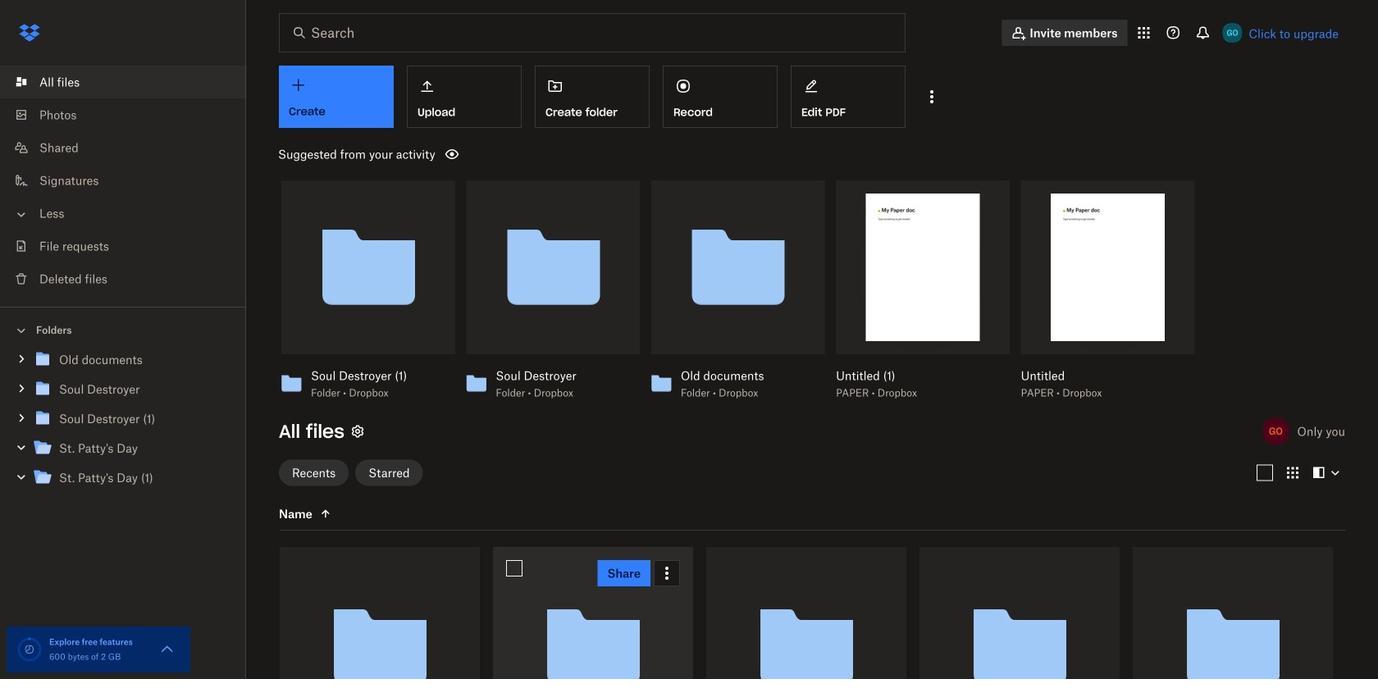 Task type: describe. For each thing, give the bounding box(es) containing it.
folder, soul destroyer (1) row
[[706, 547, 906, 679]]

folder, st. patty's day (1) row
[[1133, 547, 1333, 679]]

Search in folder "Dropbox" text field
[[311, 23, 871, 43]]

dropbox image
[[13, 16, 46, 49]]

folder, soul destroyer row
[[493, 547, 693, 679]]

less image
[[13, 206, 30, 223]]

quota usage progress bar
[[16, 637, 43, 663]]



Task type: locate. For each thing, give the bounding box(es) containing it.
folder, st. patty's day row
[[920, 547, 1120, 679]]

folder, old documents row
[[280, 547, 480, 679]]

group
[[0, 342, 246, 505]]

quota usage image
[[16, 637, 43, 663]]

list item
[[0, 66, 246, 98]]

list
[[0, 56, 246, 307]]



Task type: vqa. For each thing, say whether or not it's contained in the screenshot.
Documents
no



